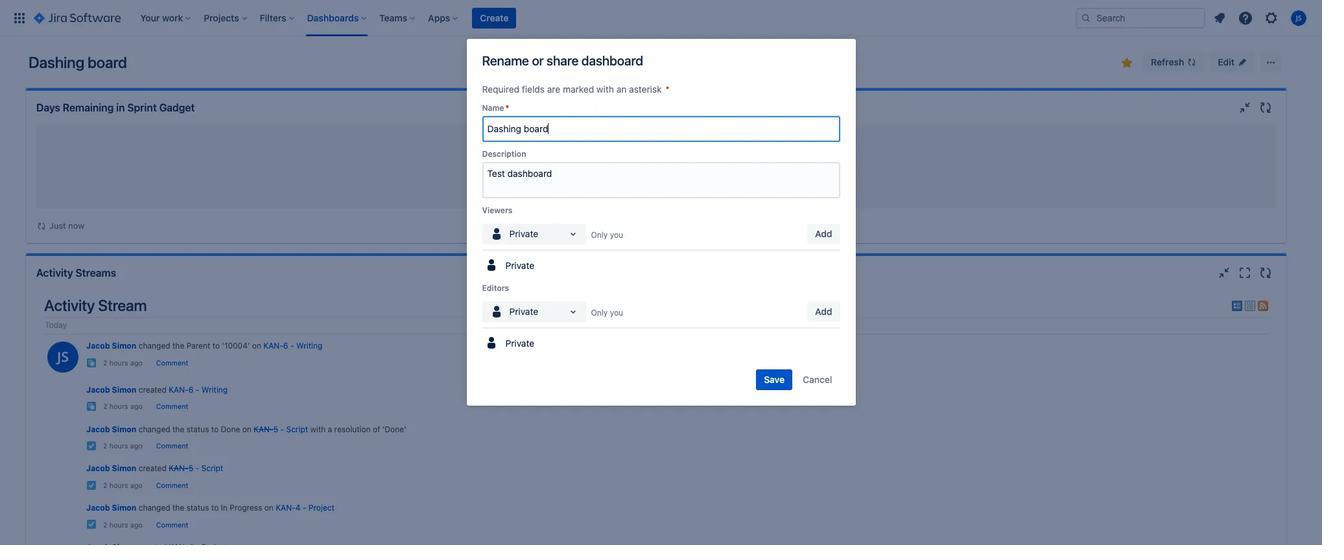 Task type: locate. For each thing, give the bounding box(es) containing it.
project
[[309, 503, 335, 513]]

open image for viewers
[[565, 226, 581, 242]]

2 comment from the top
[[156, 403, 188, 411]]

1 task image from the top
[[86, 480, 97, 491]]

to configure this gadget, click the 'edit' button situated at the top of your dashboard.
[[493, 178, 819, 187]]

1 jacob from the top
[[86, 341, 110, 351]]

add button for viewers
[[807, 224, 840, 244]]

created for 6
[[139, 385, 166, 395]]

1 vertical spatial status
[[186, 503, 209, 513]]

0 horizontal spatial script
[[201, 464, 223, 474]]

4 hours from the top
[[109, 482, 128, 489]]

hours
[[109, 359, 128, 367], [109, 403, 128, 411], [109, 442, 128, 450], [109, 482, 128, 489], [109, 521, 128, 529]]

of left 'done'
[[373, 424, 380, 434]]

you for editors
[[610, 308, 623, 318]]

only for editors
[[591, 308, 608, 318]]

or
[[532, 53, 544, 68]]

comment up jacob simon created kan-6 - writing
[[156, 359, 188, 367]]

comment link down jacob simon created kan-6 - writing
[[156, 403, 188, 411]]

kan-6 - writing link down parent
[[169, 385, 228, 395]]

4 jacob simon link from the top
[[86, 464, 136, 474]]

jacob simon link down jacob simon created kan-5 - script
[[86, 503, 136, 513]]

script
[[286, 424, 308, 434], [201, 464, 223, 474]]

4 comment from the top
[[156, 482, 188, 489]]

simon
[[112, 341, 136, 351], [112, 385, 136, 395], [112, 424, 136, 434], [112, 464, 136, 474], [112, 503, 136, 513]]

1 jacob simon link from the top
[[86, 341, 136, 351]]

5 hours from the top
[[109, 521, 128, 529]]

1 vertical spatial created
[[139, 464, 166, 474]]

3 jacob simon link from the top
[[86, 424, 136, 434]]

1 vertical spatial you
[[610, 308, 623, 318]]

kan-6 - writing link
[[263, 341, 322, 351], [169, 385, 228, 395]]

0 vertical spatial task image
[[86, 480, 97, 491]]

private down editors
[[505, 338, 534, 349]]

the for jacob simon changed the status to in progress on kan-4 - project
[[172, 503, 184, 513]]

6
[[283, 341, 288, 351], [188, 385, 193, 395]]

hours for status
[[109, 521, 128, 529]]

- down parent
[[196, 385, 199, 395]]

1 vertical spatial task image
[[86, 520, 97, 530]]

parent
[[186, 341, 210, 351]]

refresh image
[[1187, 57, 1197, 67]]

create banner
[[0, 0, 1322, 36]]

1 hours from the top
[[109, 359, 128, 367]]

2 add from the top
[[815, 306, 832, 317]]

changed up jacob simon created kan-5 - script
[[139, 424, 170, 434]]

simon for jacob simon changed the status to in progress on kan-4 - project
[[112, 503, 136, 513]]

changed up jacob simon created kan-6 - writing
[[139, 341, 170, 351]]

0 horizontal spatial on
[[242, 424, 251, 434]]

comment up jacob simon created kan-5 - script
[[156, 442, 188, 450]]

you
[[610, 230, 623, 240], [610, 308, 623, 318]]

activity left streams
[[36, 267, 73, 279]]

* right name in the left top of the page
[[505, 103, 509, 113]]

4 jacob from the top
[[86, 464, 110, 474]]

2 you from the top
[[610, 308, 623, 318]]

5 simon from the top
[[112, 503, 136, 513]]

simon for jacob simon created kan-6 - writing
[[112, 385, 136, 395]]

2 task image from the top
[[86, 520, 97, 530]]

configure
[[504, 178, 541, 187]]

today
[[45, 321, 67, 330]]

status left in
[[186, 503, 209, 513]]

0 vertical spatial on
[[252, 341, 261, 351]]

5 comment from the top
[[156, 521, 188, 529]]

writing
[[296, 341, 322, 351], [201, 385, 228, 395]]

an
[[616, 84, 627, 95]]

the
[[611, 178, 623, 187], [718, 178, 730, 187], [172, 341, 184, 351], [172, 424, 184, 434], [172, 503, 184, 513]]

the right the "at"
[[718, 178, 730, 187]]

kan-6 - writing link right '10004'
[[263, 341, 322, 351]]

1 horizontal spatial *
[[666, 84, 670, 95]]

add button
[[807, 224, 840, 244], [807, 301, 840, 322]]

None field
[[483, 117, 839, 141]]

save button
[[756, 370, 792, 390]]

0 vertical spatial activity
[[36, 267, 73, 279]]

2 comment link from the top
[[156, 403, 188, 411]]

comment link down 'jacob simon changed the status to in progress on kan-4 - project'
[[156, 521, 188, 529]]

viewers
[[482, 206, 512, 215]]

refresh activity streams image
[[1258, 265, 1273, 281]]

to for in
[[211, 503, 219, 513]]

4 ago from the top
[[130, 482, 143, 489]]

days remaining in sprint gadget region
[[36, 124, 1276, 233]]

0 vertical spatial only
[[591, 230, 608, 240]]

on right '10004'
[[252, 341, 261, 351]]

1 vertical spatial add
[[815, 306, 832, 317]]

0 vertical spatial only you
[[591, 230, 623, 240]]

ago for 6
[[130, 403, 143, 411]]

1 vertical spatial kan-6 - writing link
[[169, 385, 228, 395]]

0 vertical spatial 6
[[283, 341, 288, 351]]

comment link up jacob simon created kan-6 - writing
[[156, 359, 188, 367]]

1 open image from the top
[[565, 226, 581, 242]]

5 2 from the top
[[103, 521, 107, 529]]

jacob simon changed the parent to '10004' on kan-6 - writing
[[86, 341, 322, 351]]

2 simon from the top
[[112, 385, 136, 395]]

1 vertical spatial only you
[[591, 308, 623, 318]]

to left done
[[211, 424, 219, 434]]

created
[[139, 385, 166, 395], [139, 464, 166, 474]]

- left "a"
[[280, 424, 284, 434]]

only
[[591, 230, 608, 240], [591, 308, 608, 318]]

jira software image
[[34, 10, 121, 26], [34, 10, 121, 26]]

with
[[596, 84, 614, 95], [310, 424, 326, 434]]

activity streams
[[36, 267, 116, 279]]

description
[[482, 149, 526, 159]]

of right top
[[747, 178, 755, 187]]

task image for jacob simon created kan-5 - script
[[86, 480, 97, 491]]

in
[[221, 503, 227, 513]]

3 2 hours ago from the top
[[103, 442, 143, 450]]

comment down jacob simon created kan-6 - writing
[[156, 403, 188, 411]]

4 2 hours ago from the top
[[103, 482, 143, 489]]

create button
[[472, 7, 516, 28]]

with left an
[[596, 84, 614, 95]]

minimize activity streams image
[[1216, 265, 1232, 281]]

simon for jacob simon changed the status to done on kan-5 - script with a resolution of 'done'
[[112, 424, 136, 434]]

open image
[[565, 226, 581, 242], [565, 304, 581, 320]]

5 2 hours ago from the top
[[103, 521, 143, 529]]

marked
[[563, 84, 594, 95]]

kan- down parent
[[169, 385, 188, 395]]

comment link
[[156, 359, 188, 367], [156, 403, 188, 411], [156, 442, 188, 450], [156, 482, 188, 489], [156, 521, 188, 529]]

2 jacob simon link from the top
[[86, 385, 136, 395]]

1 changed from the top
[[139, 341, 170, 351]]

1 created from the top
[[139, 385, 166, 395]]

2 2 hours ago from the top
[[103, 403, 143, 411]]

comment link for status
[[156, 521, 188, 529]]

2 open image from the top
[[565, 304, 581, 320]]

1 horizontal spatial of
[[747, 178, 755, 187]]

0 horizontal spatial with
[[310, 424, 326, 434]]

-
[[290, 341, 294, 351], [196, 385, 199, 395], [280, 424, 284, 434], [195, 464, 199, 474], [303, 503, 306, 513]]

private right viewers 'text box' at the top of page
[[509, 228, 538, 239]]

task image
[[86, 480, 97, 491], [86, 520, 97, 530]]

kan-6 - writing link for created
[[169, 385, 228, 395]]

to left in
[[211, 503, 219, 513]]

5 right done
[[273, 424, 278, 434]]

jacob simon link up subtask icon
[[86, 341, 136, 351]]

name
[[482, 103, 504, 113]]

jacob simon link for 5
[[86, 464, 136, 474]]

0 horizontal spatial *
[[505, 103, 509, 113]]

2 vertical spatial changed
[[139, 503, 170, 513]]

0 vertical spatial you
[[610, 230, 623, 240]]

been
[[653, 161, 672, 171]]

4 simon from the top
[[112, 464, 136, 474]]

Viewers text field
[[489, 228, 491, 241]]

2 hours ago for status
[[103, 521, 143, 529]]

kan- up 'jacob simon changed the status to in progress on kan-4 - project'
[[169, 464, 188, 474]]

0 vertical spatial to
[[212, 341, 220, 351]]

jacob simon link
[[86, 341, 136, 351], [86, 385, 136, 395], [86, 424, 136, 434], [86, 464, 136, 474], [86, 503, 136, 513]]

2 only from the top
[[591, 308, 608, 318]]

Editors text field
[[489, 305, 491, 318]]

to
[[212, 341, 220, 351], [211, 424, 219, 434], [211, 503, 219, 513]]

2 status from the top
[[186, 503, 209, 513]]

3 hours from the top
[[109, 442, 128, 450]]

2 jacob from the top
[[86, 385, 110, 395]]

done
[[221, 424, 240, 434]]

private
[[509, 228, 538, 239], [505, 260, 534, 271], [509, 306, 538, 317], [505, 338, 534, 349]]

comment link down jacob simon created kan-5 - script
[[156, 482, 188, 489]]

3 changed from the top
[[139, 503, 170, 513]]

1 horizontal spatial 6
[[283, 341, 288, 351]]

asterisk
[[629, 84, 662, 95]]

0 vertical spatial add
[[815, 228, 832, 239]]

status
[[186, 424, 209, 434], [186, 503, 209, 513]]

jacob simon link down task icon
[[86, 464, 136, 474]]

rename or share dashboard
[[482, 53, 643, 68]]

save
[[764, 374, 785, 385]]

1 vertical spatial 5
[[188, 464, 193, 474]]

status left done
[[186, 424, 209, 434]]

simon for jacob simon created kan-5 - script
[[112, 464, 136, 474]]

status for done
[[186, 424, 209, 434]]

only you
[[591, 230, 623, 240], [591, 308, 623, 318]]

0 vertical spatial writing
[[296, 341, 322, 351]]

2 add button from the top
[[807, 301, 840, 322]]

1 add button from the top
[[807, 224, 840, 244]]

1 vertical spatial script
[[201, 464, 223, 474]]

jacob
[[86, 341, 110, 351], [86, 385, 110, 395], [86, 424, 110, 434], [86, 464, 110, 474], [86, 503, 110, 513]]

2 horizontal spatial on
[[264, 503, 273, 513]]

comment down jacob simon created kan-5 - script
[[156, 482, 188, 489]]

1 vertical spatial on
[[242, 424, 251, 434]]

yet.
[[718, 161, 732, 171]]

comment
[[156, 359, 188, 367], [156, 403, 188, 411], [156, 442, 188, 450], [156, 482, 188, 489], [156, 521, 188, 529]]

1 only you from the top
[[591, 230, 623, 240]]

2
[[103, 359, 107, 367], [103, 403, 107, 411], [103, 442, 107, 450], [103, 482, 107, 489], [103, 521, 107, 529]]

activity
[[36, 267, 73, 279], [44, 296, 95, 314]]

6 right '10004'
[[283, 341, 288, 351]]

kan- left project
[[276, 503, 295, 513]]

0 vertical spatial with
[[596, 84, 614, 95]]

changed
[[139, 341, 170, 351], [139, 424, 170, 434], [139, 503, 170, 513]]

3 jacob from the top
[[86, 424, 110, 434]]

5 comment link from the top
[[156, 521, 188, 529]]

- up 'jacob simon changed the status to in progress on kan-4 - project'
[[195, 464, 199, 474]]

kan-6 - writing link for changed the parent to '10004' on
[[263, 341, 322, 351]]

3 simon from the top
[[112, 424, 136, 434]]

on
[[252, 341, 261, 351], [242, 424, 251, 434], [264, 503, 273, 513]]

share
[[547, 53, 579, 68]]

fields
[[522, 84, 545, 95]]

2 created from the top
[[139, 464, 166, 474]]

1 add from the top
[[815, 228, 832, 239]]

to
[[493, 178, 502, 187]]

2 only you from the top
[[591, 308, 623, 318]]

on right done
[[242, 424, 251, 434]]

5 jacob from the top
[[86, 503, 110, 513]]

create
[[480, 12, 509, 23]]

4 comment link from the top
[[156, 482, 188, 489]]

jacob simon link up subtask image
[[86, 385, 136, 395]]

0 horizontal spatial of
[[373, 424, 380, 434]]

1 vertical spatial only
[[591, 308, 608, 318]]

2 2 from the top
[[103, 403, 107, 411]]

1 vertical spatial changed
[[139, 424, 170, 434]]

1 vertical spatial writing
[[201, 385, 228, 395]]

ago
[[130, 359, 143, 367], [130, 403, 143, 411], [130, 442, 143, 450], [130, 482, 143, 489], [130, 521, 143, 529]]

5 ago from the top
[[130, 521, 143, 529]]

1 2 hours ago from the top
[[103, 359, 143, 367]]

1 vertical spatial open image
[[565, 304, 581, 320]]

changed for changed the parent to '10004' on
[[139, 341, 170, 351]]

comment link for 6
[[156, 403, 188, 411]]

gadget
[[598, 161, 625, 171]]

0 vertical spatial status
[[186, 424, 209, 434]]

add
[[815, 228, 832, 239], [815, 306, 832, 317]]

click
[[591, 178, 608, 187]]

'10004'
[[222, 341, 250, 351]]

5 up 'jacob simon changed the status to in progress on kan-4 - project'
[[188, 464, 193, 474]]

task image
[[86, 441, 97, 451]]

0 vertical spatial open image
[[565, 226, 581, 242]]

4
[[295, 503, 300, 513]]

subtask image
[[86, 358, 97, 368]]

0 horizontal spatial 6
[[188, 385, 193, 395]]

1 you from the top
[[610, 230, 623, 240]]

jacob simon link up task icon
[[86, 424, 136, 434]]

comment down 'jacob simon changed the status to in progress on kan-4 - project'
[[156, 521, 188, 529]]

kan-4 - project link
[[276, 503, 335, 513]]

0 vertical spatial add button
[[807, 224, 840, 244]]

- right 4
[[303, 503, 306, 513]]

configured
[[674, 161, 716, 171]]

jacob for jacob simon changed the status to in progress on kan-4 - project
[[86, 503, 110, 513]]

activity stream
[[44, 296, 147, 314]]

script left "a"
[[286, 424, 308, 434]]

1 vertical spatial with
[[310, 424, 326, 434]]

1 vertical spatial add button
[[807, 301, 840, 322]]

required
[[482, 84, 519, 95]]

1 horizontal spatial on
[[252, 341, 261, 351]]

changed down jacob simon created kan-5 - script
[[139, 503, 170, 513]]

0 vertical spatial script
[[286, 424, 308, 434]]

jacob simon link for status
[[86, 503, 136, 513]]

2 hours from the top
[[109, 403, 128, 411]]

to for '10004'
[[212, 341, 220, 351]]

hours for 5
[[109, 482, 128, 489]]

the for jacob simon changed the status to done on kan-5 - script with a resolution of 'done'
[[172, 424, 184, 434]]

0 horizontal spatial kan-6 - writing link
[[169, 385, 228, 395]]

add for editors
[[815, 306, 832, 317]]

1 vertical spatial activity
[[44, 296, 95, 314]]

1 simon from the top
[[112, 341, 136, 351]]

activity up the today
[[44, 296, 95, 314]]

0 vertical spatial of
[[747, 178, 755, 187]]

* right asterisk
[[666, 84, 670, 95]]

to right parent
[[212, 341, 220, 351]]

1 vertical spatial *
[[505, 103, 509, 113]]

2 vertical spatial to
[[211, 503, 219, 513]]

5 jacob simon link from the top
[[86, 503, 136, 513]]

0 vertical spatial 5
[[273, 424, 278, 434]]

2 vertical spatial on
[[264, 503, 273, 513]]

4 2 from the top
[[103, 482, 107, 489]]

0 vertical spatial kan-6 - writing link
[[263, 341, 322, 351]]

only for viewers
[[591, 230, 608, 240]]

*
[[666, 84, 670, 95], [505, 103, 509, 113]]

1 horizontal spatial kan-6 - writing link
[[263, 341, 322, 351]]

0 vertical spatial *
[[666, 84, 670, 95]]

5
[[273, 424, 278, 434], [188, 464, 193, 474]]

with left "a"
[[310, 424, 326, 434]]

0 vertical spatial created
[[139, 385, 166, 395]]

the down jacob simon created kan-6 - writing
[[172, 424, 184, 434]]

1 vertical spatial to
[[211, 424, 219, 434]]

1 only from the top
[[591, 230, 608, 240]]

script up 'jacob simon changed the status to in progress on kan-4 - project'
[[201, 464, 223, 474]]

days
[[36, 102, 60, 113]]

the left parent
[[172, 341, 184, 351]]

the right click
[[611, 178, 623, 187]]

0 vertical spatial changed
[[139, 341, 170, 351]]

the left in
[[172, 503, 184, 513]]

progress
[[230, 503, 262, 513]]

on right progress
[[264, 503, 273, 513]]

1 status from the top
[[186, 424, 209, 434]]

this
[[580, 161, 596, 171]]

2 ago from the top
[[130, 403, 143, 411]]

jacob simon link for parent
[[86, 341, 136, 351]]

6 down parent
[[188, 385, 193, 395]]

2 hours ago
[[103, 359, 143, 367], [103, 403, 143, 411], [103, 442, 143, 450], [103, 482, 143, 489], [103, 521, 143, 529]]

an arrow curved in a circular way on the button that refreshes the dashboard image
[[36, 221, 47, 231]]

comment link up jacob simon created kan-5 - script
[[156, 442, 188, 450]]

top
[[732, 178, 745, 187]]



Task type: vqa. For each thing, say whether or not it's contained in the screenshot.
Edit icon
yes



Task type: describe. For each thing, give the bounding box(es) containing it.
created for 5
[[139, 464, 166, 474]]

3 2 from the top
[[103, 442, 107, 450]]

2 for 6
[[103, 403, 107, 411]]

just now
[[49, 220, 84, 231]]

remaining
[[63, 102, 114, 113]]

'done'
[[382, 424, 406, 434]]

simon for jacob simon changed the parent to '10004' on kan-6 - writing
[[112, 341, 136, 351]]

subtask image
[[86, 401, 97, 412]]

of inside days remaining in sprint gadget region
[[747, 178, 755, 187]]

1 horizontal spatial with
[[596, 84, 614, 95]]

now
[[68, 220, 84, 231]]

1 horizontal spatial writing
[[296, 341, 322, 351]]

- right '10004'
[[290, 341, 294, 351]]

to for done
[[211, 424, 219, 434]]

2 hours ago for 5
[[103, 482, 143, 489]]

are
[[547, 84, 560, 95]]

Search field
[[1076, 7, 1205, 28]]

edit icon image
[[1237, 57, 1247, 67]]

dashboard
[[581, 53, 643, 68]]

days remaining in sprint gadget
[[36, 102, 195, 113]]

0 horizontal spatial 5
[[188, 464, 193, 474]]

on for '10004'
[[252, 341, 261, 351]]

comment for status
[[156, 521, 188, 529]]

jacob for jacob simon created kan-6 - writing
[[86, 385, 110, 395]]

private up editors
[[505, 260, 534, 271]]

jacob simon image
[[47, 341, 78, 373]]

1 comment link from the top
[[156, 359, 188, 367]]

1 vertical spatial 6
[[188, 385, 193, 395]]

'edit'
[[625, 178, 645, 187]]

refresh days remaining in sprint gadget image
[[1258, 100, 1273, 115]]

jacob simon changed the status to done on kan-5 - script with a resolution of 'done'
[[86, 424, 406, 434]]

2 changed from the top
[[139, 424, 170, 434]]

only you for editors
[[591, 308, 623, 318]]

dashing board
[[29, 53, 127, 71]]

hasn't
[[627, 161, 651, 171]]

gadget,
[[559, 178, 589, 187]]

your
[[757, 178, 774, 187]]

minimize days remaining in sprint gadget image
[[1237, 100, 1253, 115]]

required fields are marked with an asterisk *
[[482, 84, 670, 95]]

comment for 5
[[156, 482, 188, 489]]

1 vertical spatial of
[[373, 424, 380, 434]]

sprint
[[127, 102, 157, 113]]

0 horizontal spatial writing
[[201, 385, 228, 395]]

2 for 5
[[103, 482, 107, 489]]

jacob for jacob simon changed the status to done on kan-5 - script with a resolution of 'done'
[[86, 424, 110, 434]]

board
[[88, 53, 127, 71]]

activity for activity stream
[[44, 296, 95, 314]]

just
[[49, 220, 66, 231]]

ago for 5
[[130, 482, 143, 489]]

jacob for jacob simon changed the parent to '10004' on kan-6 - writing
[[86, 341, 110, 351]]

resolution
[[334, 424, 371, 434]]

edit link
[[1210, 52, 1255, 73]]

streams
[[76, 267, 116, 279]]

refresh button
[[1143, 52, 1205, 73]]

editors
[[482, 283, 509, 293]]

jacob simon changed the status to in progress on kan-4 - project
[[86, 503, 335, 513]]

jacob simon created kan-6 - writing
[[86, 385, 228, 395]]

a
[[328, 424, 332, 434]]

the for jacob simon changed the parent to '10004' on kan-6 - writing
[[172, 341, 184, 351]]

on for done
[[242, 424, 251, 434]]

button
[[647, 178, 673, 187]]

2 for status
[[103, 521, 107, 529]]

this gadget hasn't been configured yet.
[[580, 161, 732, 171]]

kan- right done
[[254, 424, 273, 434]]

star dashing board image
[[1119, 55, 1135, 71]]

3 comment link from the top
[[156, 442, 188, 450]]

1 horizontal spatial script
[[286, 424, 308, 434]]

task image for jacob simon changed the status to in progress on kan-4 - project
[[86, 520, 97, 530]]

changed for changed the status to in progress on
[[139, 503, 170, 513]]

ago for status
[[130, 521, 143, 529]]

maximize activity streams image
[[1237, 265, 1253, 281]]

2 hours ago for 6
[[103, 403, 143, 411]]

add button for editors
[[807, 301, 840, 322]]

comment for 6
[[156, 403, 188, 411]]

you for viewers
[[610, 230, 623, 240]]

status for in
[[186, 503, 209, 513]]

jacob simon link for 6
[[86, 385, 136, 395]]

name *
[[482, 103, 509, 113]]

1 horizontal spatial 5
[[273, 424, 278, 434]]

stream
[[98, 296, 147, 314]]

Description text field
[[482, 162, 840, 198]]

refresh
[[1151, 56, 1184, 67]]

cancel button
[[795, 370, 840, 390]]

cancel
[[803, 374, 832, 385]]

comment link for 5
[[156, 482, 188, 489]]

settings image
[[52, 140, 1260, 156]]

in
[[116, 102, 125, 113]]

edit
[[1218, 56, 1235, 67]]

situated
[[675, 178, 706, 187]]

kan- right '10004'
[[263, 341, 283, 351]]

add for viewers
[[815, 228, 832, 239]]

1 comment from the top
[[156, 359, 188, 367]]

primary element
[[8, 0, 1076, 36]]

1 ago from the top
[[130, 359, 143, 367]]

private right editors text field
[[509, 306, 538, 317]]

1 2 from the top
[[103, 359, 107, 367]]

rename
[[482, 53, 529, 68]]

open image for editors
[[565, 304, 581, 320]]

this
[[543, 178, 557, 187]]

at
[[708, 178, 716, 187]]

3 comment from the top
[[156, 442, 188, 450]]

hours for 6
[[109, 403, 128, 411]]

activity for activity streams
[[36, 267, 73, 279]]

jacob for jacob simon created kan-5 - script
[[86, 464, 110, 474]]

search image
[[1081, 13, 1091, 23]]

3 ago from the top
[[130, 442, 143, 450]]

dashing
[[29, 53, 84, 71]]

gadget
[[159, 102, 195, 113]]

dashboard.
[[776, 178, 819, 187]]

only you for viewers
[[591, 230, 623, 240]]

jacob simon created kan-5 - script
[[86, 464, 223, 474]]



